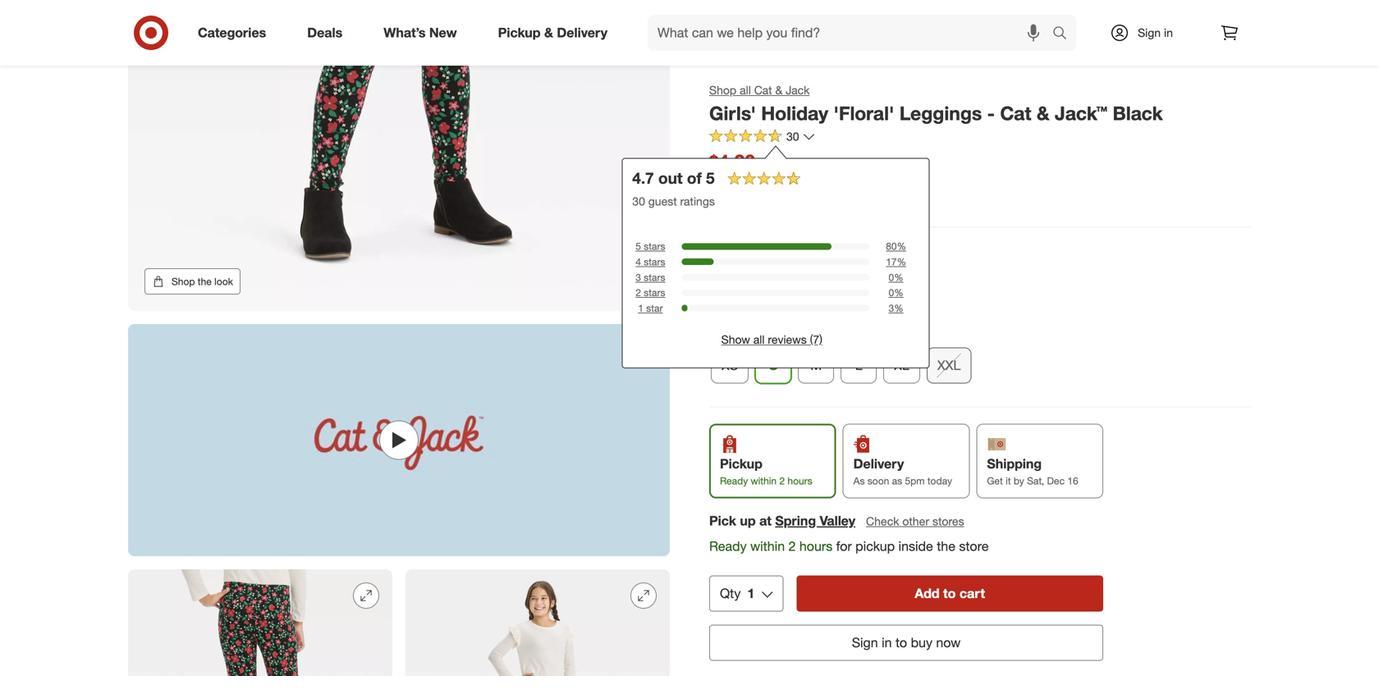 Task type: vqa. For each thing, say whether or not it's contained in the screenshot.
Similar items region
no



Task type: describe. For each thing, give the bounding box(es) containing it.
look
[[214, 275, 233, 288]]

pick up at spring valley
[[709, 513, 855, 529]]

xs
[[722, 357, 738, 373]]

1 vertical spatial the
[[937, 538, 956, 554]]

sign in link
[[1096, 15, 1199, 51]]

girls' holiday 'floral' leggings - cat & jack™ black, 4 of 5 image
[[406, 570, 670, 676]]

stars for 2 stars
[[644, 287, 665, 299]]

% inside $4.20 reg $6.00 sale save $ 1.80 ( 30 % when purchased online
[[799, 178, 809, 190]]

shipping
[[987, 456, 1042, 472]]

xxl
[[937, 357, 961, 373]]

up
[[740, 513, 756, 529]]

jack
[[786, 83, 810, 97]]

pickup & delivery
[[498, 25, 608, 41]]

in for sign in
[[1164, 25, 1173, 40]]

girls' holiday 'floral' leggings - cat & jack™ black, 1 of 5 image
[[128, 0, 670, 311]]

3 for 3 %
[[889, 302, 894, 314]]

girls for girls slim
[[779, 283, 806, 299]]

0 horizontal spatial 2
[[636, 287, 641, 299]]

search
[[1045, 26, 1085, 42]]

0 horizontal spatial s
[[741, 320, 749, 336]]

girls for girls link
[[722, 283, 751, 299]]

2 vertical spatial 2
[[789, 538, 796, 554]]

0 vertical spatial 1
[[638, 302, 644, 314]]

new
[[429, 25, 457, 41]]

shop for shop all cat & jack girls' holiday 'floral' leggings - cat & jack™ black
[[709, 83, 737, 97]]

shipping get it by sat, dec 16
[[987, 456, 1079, 487]]

when
[[709, 194, 739, 209]]

hours inside pickup ready within 2 hours
[[788, 475, 812, 487]]

1.80
[[764, 178, 783, 190]]

dec
[[1047, 475, 1065, 487]]

girls'
[[709, 102, 756, 125]]

delivery inside pickup & delivery link
[[557, 25, 608, 41]]

girls slim
[[779, 283, 835, 299]]

show all reviews (7)
[[721, 333, 823, 347]]

3 stars
[[636, 271, 665, 284]]

ready inside pickup ready within 2 hours
[[720, 475, 748, 487]]

l link
[[841, 348, 877, 384]]

size inside "size s size chart"
[[756, 321, 778, 336]]

1 vertical spatial cat
[[1000, 102, 1032, 125]]

17 %
[[886, 256, 906, 268]]

size for size group girls
[[709, 245, 734, 261]]

80
[[886, 240, 897, 253]]

by
[[1014, 475, 1024, 487]]

all for show all reviews (7)
[[753, 333, 765, 347]]

delivery as soon as 5pm today
[[854, 456, 952, 487]]

add to cart
[[915, 586, 985, 602]]

0 vertical spatial the
[[198, 275, 212, 288]]

guest
[[648, 194, 677, 209]]

What can we help you find? suggestions appear below search field
[[648, 15, 1057, 51]]

stars for 4 stars
[[644, 256, 665, 268]]

2 inside pickup ready within 2 hours
[[779, 475, 785, 487]]

4
[[636, 256, 641, 268]]

save
[[736, 178, 756, 190]]

reviews
[[768, 333, 807, 347]]

1 horizontal spatial 1
[[747, 586, 755, 602]]

0 % for 3 stars
[[889, 271, 904, 284]]

categories link
[[184, 15, 287, 51]]

within inside pickup ready within 2 hours
[[751, 475, 777, 487]]

xl link
[[883, 348, 920, 384]]

sign in
[[1138, 25, 1173, 40]]

(
[[786, 178, 788, 190]]

holiday
[[761, 102, 828, 125]]

shop the look
[[172, 275, 233, 288]]

% for 1 star
[[894, 302, 904, 314]]

2 horizontal spatial &
[[1037, 102, 1050, 125]]

l
[[855, 357, 863, 373]]

check other stores
[[866, 514, 964, 529]]

store
[[959, 538, 989, 554]]

% for 4 stars
[[897, 256, 906, 268]]

30 inside $4.20 reg $6.00 sale save $ 1.80 ( 30 % when purchased online
[[788, 178, 799, 190]]

check
[[866, 514, 899, 529]]

soon
[[868, 475, 889, 487]]

qty
[[720, 586, 741, 602]]

what's
[[384, 25, 426, 41]]

pickup
[[856, 538, 895, 554]]

sign in to buy now button
[[709, 625, 1103, 661]]

search button
[[1045, 15, 1085, 54]]

30 for 30
[[786, 130, 799, 144]]

what's new
[[384, 25, 457, 41]]

16
[[1068, 475, 1079, 487]]

delivery inside 'delivery as soon as 5pm today'
[[854, 456, 904, 472]]

1 vertical spatial &
[[775, 83, 783, 97]]

girls' holiday 'floral' leggings - cat & jack™ black, 2 of 5, play video image
[[128, 324, 670, 557]]

now
[[936, 635, 961, 651]]

2 stars
[[636, 287, 665, 299]]

online
[[800, 194, 831, 209]]

deals
[[307, 25, 343, 41]]

shop all cat & jack girls' holiday 'floral' leggings - cat & jack™ black
[[709, 83, 1163, 125]]

$4.20
[[709, 150, 755, 173]]

all for shop all cat & jack girls' holiday 'floral' leggings - cat & jack™ black
[[740, 83, 751, 97]]

1 horizontal spatial 5
[[706, 169, 715, 188]]

xxl link
[[927, 348, 971, 384]]

1 vertical spatial hours
[[800, 538, 833, 554]]

% for 2 stars
[[894, 287, 904, 299]]

slim
[[809, 283, 835, 299]]

0 horizontal spatial to
[[896, 635, 907, 651]]

sale
[[709, 176, 733, 191]]

deals link
[[293, 15, 363, 51]]

0 % for 2 stars
[[889, 287, 904, 299]]

size for size s size chart
[[709, 320, 734, 336]]

m
[[810, 357, 822, 373]]

'floral'
[[834, 102, 894, 125]]

(7)
[[810, 333, 823, 347]]

size group girls
[[709, 245, 810, 261]]

categories
[[198, 25, 266, 41]]

show all reviews (7) button
[[721, 332, 823, 348]]

group containing size group
[[708, 244, 1251, 315]]

5pm
[[905, 475, 925, 487]]



Task type: locate. For each thing, give the bounding box(es) containing it.
girls down group
[[722, 283, 751, 299]]

buy
[[911, 635, 933, 651]]

1 vertical spatial all
[[753, 333, 765, 347]]

0 horizontal spatial shop
[[172, 275, 195, 288]]

stars up 4 stars
[[644, 240, 665, 253]]

1 group from the top
[[708, 244, 1251, 315]]

1 horizontal spatial the
[[937, 538, 956, 554]]

sat,
[[1027, 475, 1044, 487]]

all inside shop all cat & jack girls' holiday 'floral' leggings - cat & jack™ black
[[740, 83, 751, 97]]

2 group from the top
[[708, 319, 1251, 390]]

pickup for ready
[[720, 456, 763, 472]]

pickup
[[498, 25, 541, 41], [720, 456, 763, 472]]

all inside show all reviews (7) button
[[753, 333, 765, 347]]

0 for 3 stars
[[889, 271, 894, 284]]

0 vertical spatial 0 %
[[889, 271, 904, 284]]

to left buy
[[896, 635, 907, 651]]

spring valley button
[[775, 512, 855, 531]]

get
[[987, 475, 1003, 487]]

0 % up 3 %
[[889, 287, 904, 299]]

0
[[889, 271, 894, 284], [889, 287, 894, 299]]

group
[[738, 245, 775, 261]]

0 vertical spatial s
[[741, 320, 749, 336]]

stars up star at the left of the page
[[644, 287, 665, 299]]

show
[[721, 333, 750, 347]]

s link
[[755, 348, 792, 384]]

2 stars from the top
[[644, 256, 665, 268]]

0 for 2 stars
[[889, 287, 894, 299]]

in for sign in to buy now
[[882, 635, 892, 651]]

1 vertical spatial 0
[[889, 287, 894, 299]]

sign up black
[[1138, 25, 1161, 40]]

sign for sign in to buy now
[[852, 635, 878, 651]]

leggings
[[900, 102, 982, 125]]

hours down spring valley button
[[800, 538, 833, 554]]

0 horizontal spatial 5
[[636, 240, 641, 253]]

5 right of
[[706, 169, 715, 188]]

30 inside 30 link
[[786, 130, 799, 144]]

0 vertical spatial to
[[943, 586, 956, 602]]

1 horizontal spatial to
[[943, 586, 956, 602]]

as
[[854, 475, 865, 487]]

0 horizontal spatial &
[[544, 25, 553, 41]]

check other stores button
[[865, 513, 965, 531]]

pick
[[709, 513, 736, 529]]

0 vertical spatial 30
[[786, 130, 799, 144]]

1 horizontal spatial shop
[[709, 83, 737, 97]]

$
[[759, 178, 764, 190]]

hours up "spring"
[[788, 475, 812, 487]]

group containing size
[[708, 319, 1251, 390]]

it
[[1006, 475, 1011, 487]]

0 horizontal spatial in
[[882, 635, 892, 651]]

shop the look link
[[144, 268, 240, 295]]

size s size chart
[[709, 320, 808, 336]]

xs link
[[711, 348, 749, 384]]

1 vertical spatial delivery
[[854, 456, 904, 472]]

s down show all reviews (7) button
[[769, 357, 778, 373]]

0 vertical spatial 0
[[889, 271, 894, 284]]

1 right qty on the right of the page
[[747, 586, 755, 602]]

cat right -
[[1000, 102, 1032, 125]]

sign for sign in
[[1138, 25, 1161, 40]]

pickup up up
[[720, 456, 763, 472]]

qty 1
[[720, 586, 755, 602]]

1 vertical spatial 0 %
[[889, 287, 904, 299]]

valley
[[820, 513, 855, 529]]

0 vertical spatial &
[[544, 25, 553, 41]]

1 vertical spatial group
[[708, 319, 1251, 390]]

1 vertical spatial 1
[[747, 586, 755, 602]]

1 vertical spatial to
[[896, 635, 907, 651]]

0 up 3 %
[[889, 287, 894, 299]]

sign left buy
[[852, 635, 878, 651]]

2 0 % from the top
[[889, 287, 904, 299]]

0 horizontal spatial cat
[[754, 83, 772, 97]]

1 vertical spatial 5
[[636, 240, 641, 253]]

1 horizontal spatial pickup
[[720, 456, 763, 472]]

pickup & delivery link
[[484, 15, 628, 51]]

1 horizontal spatial all
[[753, 333, 765, 347]]

within up at
[[751, 475, 777, 487]]

1 horizontal spatial 3
[[889, 302, 894, 314]]

0 vertical spatial all
[[740, 83, 751, 97]]

shop left look
[[172, 275, 195, 288]]

3 %
[[889, 302, 904, 314]]

1 star
[[638, 302, 663, 314]]

hours
[[788, 475, 812, 487], [800, 538, 833, 554]]

the down the stores
[[937, 538, 956, 554]]

4 stars from the top
[[644, 287, 665, 299]]

$4.20 reg $6.00 sale save $ 1.80 ( 30 % when purchased online
[[709, 150, 831, 209]]

3 down 17
[[889, 302, 894, 314]]

1 vertical spatial shop
[[172, 275, 195, 288]]

star
[[646, 302, 663, 314]]

delivery
[[557, 25, 608, 41], [854, 456, 904, 472]]

5 up 4
[[636, 240, 641, 253]]

0 horizontal spatial all
[[740, 83, 751, 97]]

other
[[903, 514, 929, 529]]

1 0 % from the top
[[889, 271, 904, 284]]

0 horizontal spatial 3
[[636, 271, 641, 284]]

ready up pick
[[720, 475, 748, 487]]

of
[[687, 169, 702, 188]]

0 horizontal spatial sign
[[852, 635, 878, 651]]

stars for 5 stars
[[644, 240, 665, 253]]

30
[[786, 130, 799, 144], [788, 178, 799, 190], [632, 194, 645, 209]]

0 vertical spatial 3
[[636, 271, 641, 284]]

stars up 3 stars
[[644, 256, 665, 268]]

2
[[636, 287, 641, 299], [779, 475, 785, 487], [789, 538, 796, 554]]

girls left slim
[[779, 283, 806, 299]]

0 down 17
[[889, 271, 894, 284]]

shop up girls'
[[709, 83, 737, 97]]

1 vertical spatial pickup
[[720, 456, 763, 472]]

0 vertical spatial pickup
[[498, 25, 541, 41]]

1 vertical spatial in
[[882, 635, 892, 651]]

0 horizontal spatial the
[[198, 275, 212, 288]]

1 horizontal spatial &
[[775, 83, 783, 97]]

s left size chart button
[[741, 320, 749, 336]]

stars down 4 stars
[[644, 271, 665, 284]]

the left look
[[198, 275, 212, 288]]

30 for 30 guest ratings
[[632, 194, 645, 209]]

2 within from the top
[[750, 538, 785, 554]]

1 vertical spatial sign
[[852, 635, 878, 651]]

30 down holiday
[[786, 130, 799, 144]]

1 vertical spatial ready
[[709, 538, 747, 554]]

0 vertical spatial sign
[[1138, 25, 1161, 40]]

0 vertical spatial 5
[[706, 169, 715, 188]]

0 horizontal spatial 1
[[638, 302, 644, 314]]

4.7 out of 5
[[632, 169, 715, 188]]

0 vertical spatial hours
[[788, 475, 812, 487]]

cat left jack
[[754, 83, 772, 97]]

group
[[708, 244, 1251, 315], [708, 319, 1251, 390]]

0 vertical spatial cat
[[754, 83, 772, 97]]

s inside 'link'
[[769, 357, 778, 373]]

2 vertical spatial 30
[[632, 194, 645, 209]]

within
[[751, 475, 777, 487], [750, 538, 785, 554]]

jack™
[[1055, 102, 1108, 125]]

1 horizontal spatial 2
[[779, 475, 785, 487]]

0 vertical spatial delivery
[[557, 25, 608, 41]]

% for 5 stars
[[897, 240, 906, 253]]

3 stars from the top
[[644, 271, 665, 284]]

1 horizontal spatial cat
[[1000, 102, 1032, 125]]

black
[[1113, 102, 1163, 125]]

30 guest ratings
[[632, 194, 715, 209]]

0 vertical spatial within
[[751, 475, 777, 487]]

today
[[928, 475, 952, 487]]

4 stars
[[636, 256, 665, 268]]

1 horizontal spatial s
[[769, 357, 778, 373]]

1 horizontal spatial delivery
[[854, 456, 904, 472]]

1 horizontal spatial in
[[1164, 25, 1173, 40]]

at
[[759, 513, 772, 529]]

ratings
[[680, 194, 715, 209]]

0 vertical spatial shop
[[709, 83, 737, 97]]

girls link
[[711, 273, 762, 309]]

in inside button
[[882, 635, 892, 651]]

add to cart button
[[797, 576, 1103, 612]]

pickup inside pickup ready within 2 hours
[[720, 456, 763, 472]]

pickup for &
[[498, 25, 541, 41]]

0 horizontal spatial delivery
[[557, 25, 608, 41]]

girls' holiday 'floral' leggings - cat & jack™ black, 3 of 5 image
[[128, 570, 392, 676]]

3
[[636, 271, 641, 284], [889, 302, 894, 314]]

$6.00
[[775, 159, 799, 171]]

-
[[987, 102, 995, 125]]

for
[[836, 538, 852, 554]]

as
[[892, 475, 902, 487]]

17
[[886, 256, 897, 268]]

0 vertical spatial ready
[[720, 475, 748, 487]]

1 0 from the top
[[889, 271, 894, 284]]

0 horizontal spatial pickup
[[498, 25, 541, 41]]

xl
[[894, 357, 909, 373]]

pickup right 'new'
[[498, 25, 541, 41]]

1 horizontal spatial sign
[[1138, 25, 1161, 40]]

purchased
[[742, 194, 797, 209]]

30 down $6.00
[[788, 178, 799, 190]]

out
[[658, 169, 683, 188]]

5
[[706, 169, 715, 188], [636, 240, 641, 253]]

inside
[[899, 538, 933, 554]]

ready within 2 hours for pickup inside the store
[[709, 538, 989, 554]]

to right add
[[943, 586, 956, 602]]

chart
[[781, 321, 808, 336]]

girls up girls slim
[[781, 245, 810, 261]]

m link
[[798, 348, 834, 384]]

2 0 from the top
[[889, 287, 894, 299]]

1 vertical spatial 3
[[889, 302, 894, 314]]

% for 3 stars
[[894, 271, 904, 284]]

30 link
[[709, 129, 816, 148]]

1 left star at the left of the page
[[638, 302, 644, 314]]

3 for 3 stars
[[636, 271, 641, 284]]

all right show
[[753, 333, 765, 347]]

80 %
[[886, 240, 906, 253]]

2 up 1 star
[[636, 287, 641, 299]]

within down at
[[750, 538, 785, 554]]

0 vertical spatial 2
[[636, 287, 641, 299]]

0 % down 17 %
[[889, 271, 904, 284]]

to
[[943, 586, 956, 602], [896, 635, 907, 651]]

1 vertical spatial s
[[769, 357, 778, 373]]

ready down pick
[[709, 538, 747, 554]]

shop
[[709, 83, 737, 97], [172, 275, 195, 288]]

stars for 3 stars
[[644, 271, 665, 284]]

shop inside shop all cat & jack girls' holiday 'floral' leggings - cat & jack™ black
[[709, 83, 737, 97]]

30 down '4.7'
[[632, 194, 645, 209]]

1 vertical spatial 30
[[788, 178, 799, 190]]

0 vertical spatial in
[[1164, 25, 1173, 40]]

2 down "spring"
[[789, 538, 796, 554]]

2 up pick up at spring valley on the right
[[779, 475, 785, 487]]

2 horizontal spatial 2
[[789, 538, 796, 554]]

1 stars from the top
[[644, 240, 665, 253]]

add
[[915, 586, 940, 602]]

0 vertical spatial group
[[708, 244, 1251, 315]]

1 vertical spatial 2
[[779, 475, 785, 487]]

shop for shop the look
[[172, 275, 195, 288]]

sign inside button
[[852, 635, 878, 651]]

1 vertical spatial within
[[750, 538, 785, 554]]

3 down 4
[[636, 271, 641, 284]]

1 within from the top
[[751, 475, 777, 487]]

reg
[[758, 159, 772, 171]]

cart
[[960, 586, 985, 602]]

all up girls'
[[740, 83, 751, 97]]

what's new link
[[370, 15, 478, 51]]

2 vertical spatial &
[[1037, 102, 1050, 125]]

size chart button
[[756, 320, 809, 338]]



